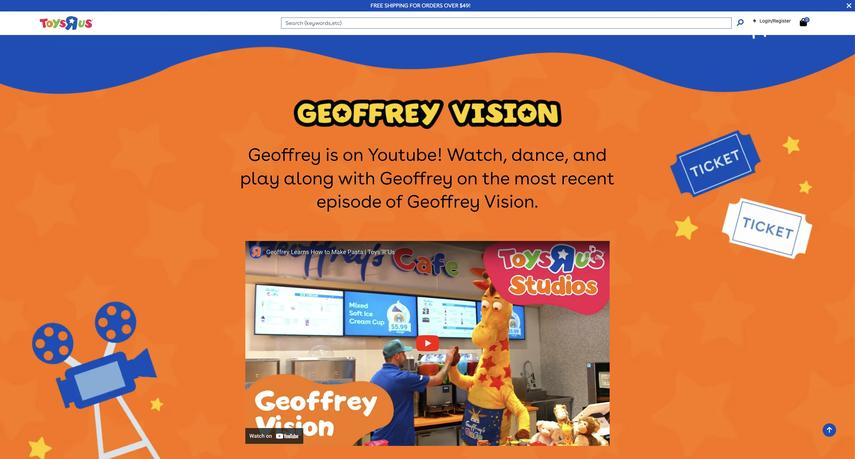 Task type: vqa. For each thing, say whether or not it's contained in the screenshot.
'login/register'
yes



Task type: describe. For each thing, give the bounding box(es) containing it.
0
[[806, 17, 808, 22]]

free shipping for orders over $49!
[[371, 2, 471, 9]]

youtube!
[[368, 144, 443, 166]]

and
[[573, 144, 607, 166]]

login/register button
[[753, 18, 791, 24]]

of
[[386, 191, 403, 213]]

orders
[[422, 2, 443, 9]]

free
[[371, 2, 383, 9]]

login/register
[[760, 18, 791, 24]]

over
[[444, 2, 458, 9]]

Enter Keyword or Item No. search field
[[281, 18, 732, 29]]

the
[[482, 168, 510, 189]]

geoffreys shop background desktop image
[[0, 0, 855, 94]]

0 vertical spatial geoffrey
[[380, 168, 453, 189]]

dance,
[[512, 144, 569, 166]]

shopping bag image
[[800, 18, 807, 26]]

rectangle 122 image
[[327, 0, 528, 11]]

g
[[248, 144, 261, 166]]

is
[[326, 144, 339, 166]]

along
[[284, 168, 334, 189]]



Task type: locate. For each thing, give the bounding box(es) containing it.
free shipping for orders over $49! link
[[371, 2, 471, 9]]

0 link
[[800, 17, 814, 27]]

0 horizontal spatial on
[[343, 144, 364, 166]]

click to watch geoffrey vision on youtube image
[[294, 100, 562, 129]]

shipping
[[385, 2, 408, 9]]

recent
[[561, 168, 615, 189]]

1 vertical spatial on
[[457, 168, 478, 189]]

on
[[343, 144, 364, 166], [457, 168, 478, 189]]

0 vertical spatial on
[[343, 144, 364, 166]]

vision.
[[484, 191, 539, 213]]

toys r us image
[[39, 16, 93, 31]]

episode
[[317, 191, 382, 213]]

play
[[240, 168, 280, 189]]

$49!
[[460, 2, 471, 9]]

eoffrey is on youtube! watch, dance, and play along with geoffrey on the most recent episode of geoffrey vision.
[[240, 144, 619, 213]]

1 horizontal spatial on
[[457, 168, 478, 189]]

close button image
[[847, 2, 852, 9]]

None search field
[[281, 18, 744, 29]]

for
[[410, 2, 420, 9]]

watch,
[[447, 144, 508, 166]]

on down watch,
[[457, 168, 478, 189]]

with
[[338, 168, 376, 189]]

geoffrey vision background image
[[0, 23, 855, 460]]

most
[[515, 168, 557, 189]]

1 vertical spatial geoffrey
[[407, 191, 480, 213]]

geoffrey
[[380, 168, 453, 189], [407, 191, 480, 213]]

on right is
[[343, 144, 364, 166]]

eoffrey
[[261, 144, 321, 166]]



